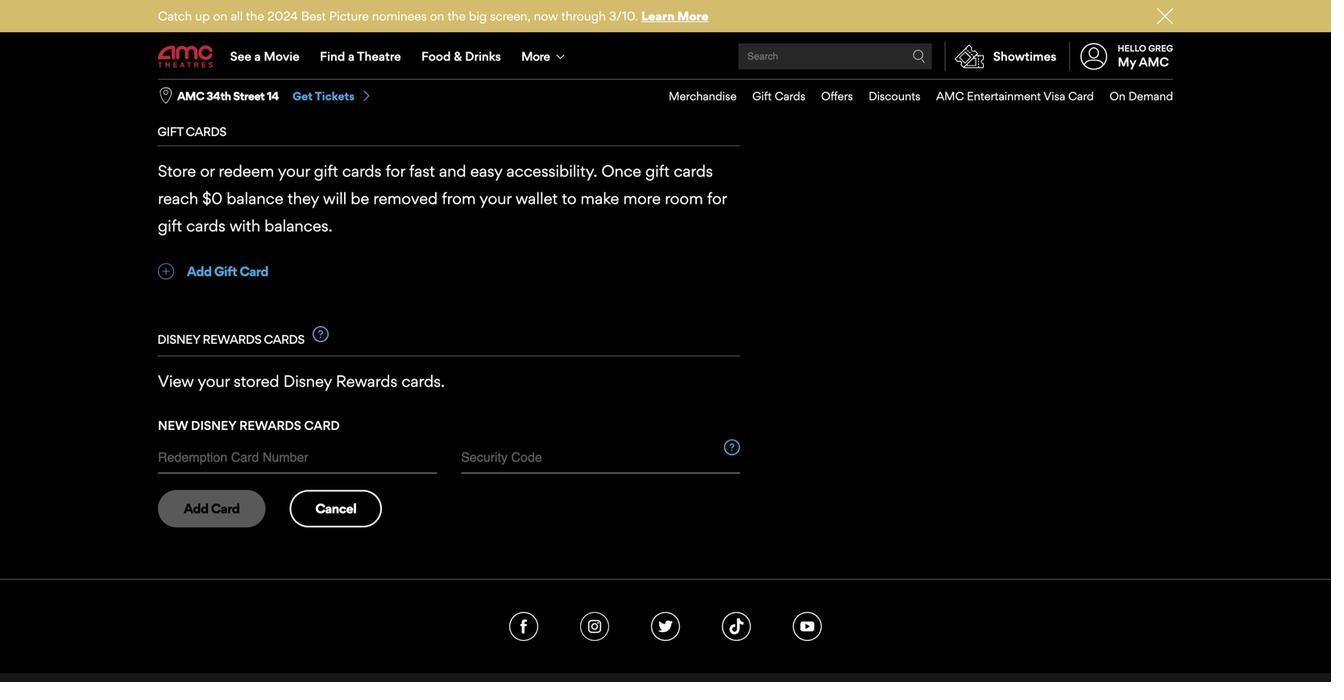 Task type: vqa. For each thing, say whether or not it's contained in the screenshot.
rightmost at
no



Task type: describe. For each thing, give the bounding box(es) containing it.
offers link
[[806, 80, 853, 113]]

food & drinks
[[422, 49, 501, 64]]

to inside 'view your stored cards, add new cards and select which you'd like to be your primary form of payment.'
[[638, 0, 652, 0]]

new
[[363, 0, 393, 0]]

merchandise
[[669, 89, 737, 103]]

add
[[331, 0, 359, 0]]

view for view your stored disney rewards cards.
[[158, 372, 194, 391]]

form
[[217, 9, 251, 28]]

cards.
[[402, 372, 445, 391]]

food
[[422, 49, 451, 64]]

now
[[534, 8, 558, 23]]

0 horizontal spatial gift
[[158, 217, 182, 236]]

store
[[158, 161, 196, 181]]

on demand
[[1110, 89, 1174, 103]]

1 the from the left
[[246, 8, 264, 23]]

and inside 'view your stored cards, add new cards and select which you'd like to be your primary form of payment.'
[[441, 0, 468, 0]]

1 vertical spatial rewards
[[239, 419, 301, 433]]

card up redemption card number 'text field'
[[304, 419, 340, 433]]

see a movie
[[230, 49, 300, 64]]

amc twitter image
[[651, 613, 680, 642]]

food & drinks link
[[411, 34, 511, 79]]

a for movie
[[254, 49, 261, 64]]

best
[[301, 8, 326, 23]]

you'd
[[566, 0, 606, 0]]

cards up will
[[342, 161, 382, 181]]

street
[[233, 89, 265, 103]]

your down disney rewards cards
[[198, 372, 230, 391]]

through
[[562, 8, 606, 23]]

balances.
[[265, 217, 333, 236]]

entertainment
[[967, 89, 1042, 103]]

34th
[[207, 89, 231, 103]]

get
[[293, 89, 313, 103]]

a for theatre
[[348, 49, 355, 64]]

amc twitter image
[[651, 613, 680, 642]]

cards,
[[284, 0, 327, 0]]

easy
[[471, 161, 503, 181]]

disney
[[157, 332, 200, 347]]

visa
[[1044, 89, 1066, 103]]

catch
[[158, 8, 192, 23]]

0 horizontal spatial disney
[[191, 419, 236, 433]]

balance
[[227, 189, 284, 208]]

gift cards link
[[737, 80, 806, 113]]

your up they
[[278, 161, 310, 181]]

new disney rewards card
[[158, 419, 340, 433]]

to inside store or redeem your gift cards for fast and easy accessibility. once gift cards reach $0 balance they will be removed from your wallet to make more room for gift cards with balances.
[[562, 189, 577, 208]]

cookie consent banner dialog
[[0, 639, 1332, 683]]

with
[[230, 217, 261, 236]]

amc entertainment visa card
[[937, 89, 1094, 103]]

will
[[323, 189, 347, 208]]

which
[[519, 0, 562, 0]]

primary
[[158, 9, 213, 28]]

disney rewards cards
[[157, 332, 305, 347]]

catch up on all the 2024 best picture nominees on the big screen, now through 3/10. learn more
[[158, 8, 709, 23]]

1 horizontal spatial gift
[[314, 161, 338, 181]]

hello
[[1118, 43, 1147, 53]]

add card
[[187, 56, 243, 72]]

up
[[195, 8, 210, 23]]

get tickets
[[293, 89, 355, 103]]

more button
[[511, 34, 579, 79]]

picture
[[329, 8, 369, 23]]

1 horizontal spatial rewards
[[336, 372, 398, 391]]

your down easy
[[480, 189, 512, 208]]

payment.
[[274, 9, 342, 28]]

amc inside hello greg my amc
[[1140, 55, 1170, 69]]

find a theatre
[[320, 49, 401, 64]]

merchandise link
[[653, 80, 737, 113]]

2024
[[267, 8, 298, 23]]

discounts link
[[853, 80, 921, 113]]

see
[[230, 49, 251, 64]]

get tickets link
[[293, 89, 373, 104]]

view your stored disney rewards cards.
[[158, 372, 445, 391]]

your up up
[[198, 0, 230, 0]]

card inside amc entertainment visa card link
[[1069, 89, 1094, 103]]

removed
[[374, 189, 438, 208]]

go to my account page element
[[1070, 34, 1174, 79]]

my
[[1118, 55, 1137, 69]]

movie
[[264, 49, 300, 64]]

add gift card button
[[158, 263, 268, 281]]

all
[[231, 8, 243, 23]]

big
[[469, 8, 487, 23]]

cards
[[775, 89, 806, 103]]

select
[[472, 0, 515, 0]]

amc entertainment visa card link
[[921, 80, 1094, 113]]

showtimes
[[994, 49, 1057, 64]]

wallet
[[516, 189, 558, 208]]

$0
[[202, 189, 223, 208]]

3/10.
[[609, 8, 639, 23]]

gift cards
[[753, 89, 806, 103]]

discounts
[[869, 89, 921, 103]]

be inside 'view your stored cards, add new cards and select which you'd like to be your primary form of payment.'
[[656, 0, 675, 0]]

1 horizontal spatial cards
[[264, 332, 305, 347]]

gift
[[157, 124, 183, 139]]

and inside store or redeem your gift cards for fast and easy accessibility. once gift cards reach $0 balance they will be removed from your wallet to make more room for gift cards with balances.
[[439, 161, 466, 181]]

0 vertical spatial for
[[386, 161, 405, 181]]



Task type: locate. For each thing, give the bounding box(es) containing it.
1 vertical spatial more
[[522, 49, 550, 64]]

amc instagram image
[[580, 613, 609, 642]]

a right see
[[254, 49, 261, 64]]

menu
[[158, 34, 1174, 79], [653, 80, 1174, 113]]

1 vertical spatial gift
[[214, 263, 237, 280]]

gift down reach
[[158, 217, 182, 236]]

add inside add gift card button
[[187, 263, 212, 280]]

0 horizontal spatial rewards
[[239, 419, 301, 433]]

0 vertical spatial view
[[158, 0, 194, 0]]

find a theatre link
[[310, 34, 411, 79]]

be right will
[[351, 189, 370, 208]]

make
[[581, 189, 620, 208]]

add card button
[[158, 55, 243, 73]]

be up the learn
[[656, 0, 675, 0]]

1 vertical spatial add
[[187, 263, 212, 280]]

amc facebook image
[[510, 613, 539, 642], [510, 613, 539, 642]]

stored for cards,
[[234, 0, 279, 0]]

learn
[[642, 8, 675, 23]]

1 view from the top
[[158, 0, 194, 0]]

0 horizontal spatial for
[[386, 161, 405, 181]]

0 vertical spatial and
[[441, 0, 468, 0]]

card down "with"
[[240, 263, 268, 280]]

to left make
[[562, 189, 577, 208]]

footer
[[0, 580, 1332, 683]]

2 on from the left
[[430, 8, 445, 23]]

1 a from the left
[[254, 49, 261, 64]]

amc tiktok image
[[722, 613, 751, 642], [722, 613, 751, 642]]

amc
[[1140, 55, 1170, 69], [937, 89, 965, 103], [177, 89, 204, 103]]

for
[[386, 161, 405, 181], [708, 189, 727, 208]]

add for add card
[[187, 56, 212, 72]]

showtimes image
[[946, 42, 994, 71]]

0 horizontal spatial be
[[351, 189, 370, 208]]

a right find
[[348, 49, 355, 64]]

1 horizontal spatial disney
[[284, 372, 332, 391]]

0 horizontal spatial on
[[213, 8, 228, 23]]

cancel button
[[290, 491, 382, 528]]

0 horizontal spatial amc
[[177, 89, 204, 103]]

1 vertical spatial and
[[439, 161, 466, 181]]

cards up room
[[674, 161, 713, 181]]

accessibility.
[[507, 161, 598, 181]]

amc 34th street 14 button
[[177, 88, 279, 104]]

0 horizontal spatial gift
[[214, 263, 237, 280]]

1 vertical spatial to
[[562, 189, 577, 208]]

0 vertical spatial disney
[[284, 372, 332, 391]]

gift up will
[[314, 161, 338, 181]]

0 horizontal spatial cards
[[186, 124, 226, 139]]

screen,
[[490, 8, 531, 23]]

and
[[441, 0, 468, 0], [439, 161, 466, 181]]

to up the learn
[[638, 0, 652, 0]]

cards
[[397, 0, 437, 0], [342, 161, 382, 181], [674, 161, 713, 181], [186, 217, 226, 236]]

1 horizontal spatial amc
[[937, 89, 965, 103]]

submit search icon image
[[913, 50, 926, 63]]

gift up more
[[646, 161, 670, 181]]

be
[[656, 0, 675, 0], [351, 189, 370, 208]]

they
[[288, 189, 319, 208]]

14
[[267, 89, 279, 103]]

1 horizontal spatial on
[[430, 8, 445, 23]]

0 vertical spatial menu
[[158, 34, 1174, 79]]

1 vertical spatial disney
[[191, 419, 236, 433]]

2 a from the left
[[348, 49, 355, 64]]

more
[[624, 189, 661, 208]]

stored up new disney rewards card in the bottom left of the page
[[234, 372, 279, 391]]

amc inside button
[[177, 89, 204, 103]]

add inside the 'add card' button
[[187, 56, 212, 72]]

rewards
[[336, 372, 398, 391], [239, 419, 301, 433]]

card inside add gift card button
[[240, 263, 268, 280]]

menu containing merchandise
[[653, 80, 1174, 113]]

on
[[213, 8, 228, 23], [430, 8, 445, 23]]

view down disney
[[158, 372, 194, 391]]

0 vertical spatial more
[[678, 8, 709, 23]]

1 add from the top
[[187, 56, 212, 72]]

store or redeem your gift cards for fast and easy accessibility. once gift cards reach $0 balance they will be removed from your wallet to make more room for gift cards with balances.
[[158, 161, 727, 236]]

add for add gift card
[[187, 263, 212, 280]]

like
[[610, 0, 633, 0]]

card right "visa"
[[1069, 89, 1094, 103]]

find
[[320, 49, 345, 64]]

amc for amc entertainment visa card
[[937, 89, 965, 103]]

2 view from the top
[[158, 372, 194, 391]]

1 vertical spatial menu
[[653, 80, 1174, 113]]

from
[[442, 189, 476, 208]]

card up the amc 34th street 14
[[214, 56, 243, 72]]

the right all
[[246, 8, 264, 23]]

1 horizontal spatial a
[[348, 49, 355, 64]]

on left all
[[213, 8, 228, 23]]

your up learn more link
[[679, 0, 711, 0]]

search the AMC website text field
[[746, 50, 913, 62]]

more inside more button
[[522, 49, 550, 64]]

room
[[665, 189, 704, 208]]

gift
[[314, 161, 338, 181], [646, 161, 670, 181], [158, 217, 182, 236]]

menu containing more
[[158, 34, 1174, 79]]

1 horizontal spatial gift
[[753, 89, 772, 103]]

once
[[602, 161, 642, 181]]

0 vertical spatial add
[[187, 56, 212, 72]]

menu down the learn
[[158, 34, 1174, 79]]

of
[[255, 9, 270, 28]]

0 vertical spatial gift
[[753, 89, 772, 103]]

amc youtube image
[[793, 613, 822, 642], [793, 613, 822, 642]]

card inside the 'add card' button
[[214, 56, 243, 72]]

0 vertical spatial to
[[638, 0, 652, 0]]

and up 'from' in the left of the page
[[439, 161, 466, 181]]

cards down $0
[[186, 217, 226, 236]]

cards right the gift on the top of page
[[186, 124, 226, 139]]

0 horizontal spatial to
[[562, 189, 577, 208]]

gift down "with"
[[214, 263, 237, 280]]

the left big
[[448, 8, 466, 23]]

view up catch
[[158, 0, 194, 0]]

&
[[454, 49, 462, 64]]

add gift card
[[187, 263, 268, 280]]

add
[[187, 56, 212, 72], [187, 263, 212, 280]]

disney
[[284, 372, 332, 391], [191, 419, 236, 433]]

card
[[214, 56, 243, 72], [1069, 89, 1094, 103], [240, 263, 268, 280], [304, 419, 340, 433]]

0 horizontal spatial the
[[246, 8, 264, 23]]

gift left cards
[[753, 89, 772, 103]]

0 vertical spatial cards
[[186, 124, 226, 139]]

0 vertical spatial rewards
[[336, 372, 398, 391]]

be inside store or redeem your gift cards for fast and easy accessibility. once gift cards reach $0 balance they will be removed from your wallet to make more room for gift cards with balances.
[[351, 189, 370, 208]]

add up 34th
[[187, 56, 212, 72]]

rewards left cards.
[[336, 372, 398, 391]]

cards
[[186, 124, 226, 139], [264, 332, 305, 347]]

1 vertical spatial stored
[[234, 372, 279, 391]]

Redemption Card Number text field
[[158, 442, 437, 475]]

1 on from the left
[[213, 8, 228, 23]]

view inside 'view your stored cards, add new cards and select which you'd like to be your primary form of payment.'
[[158, 0, 194, 0]]

drinks
[[465, 49, 501, 64]]

1 horizontal spatial for
[[708, 189, 727, 208]]

amc instagram image
[[580, 613, 609, 642]]

reach
[[158, 189, 198, 208]]

0 horizontal spatial a
[[254, 49, 261, 64]]

add up disney
[[187, 263, 212, 280]]

1 horizontal spatial be
[[656, 0, 675, 0]]

amc for amc 34th street 14
[[177, 89, 204, 103]]

cards up view your stored disney rewards cards.
[[264, 332, 305, 347]]

1 horizontal spatial to
[[638, 0, 652, 0]]

1 vertical spatial cards
[[264, 332, 305, 347]]

greg
[[1149, 43, 1174, 53]]

more right the learn
[[678, 8, 709, 23]]

tickets
[[315, 89, 355, 103]]

2 stored from the top
[[234, 372, 279, 391]]

view for view your stored cards, add new cards and select which you'd like to be your primary form of payment.
[[158, 0, 194, 0]]

amc down greg
[[1140, 55, 1170, 69]]

view your stored cards, add new cards and select which you'd like to be your primary form of payment.
[[158, 0, 711, 28]]

amc 34th street 14
[[177, 89, 279, 103]]

on right nominees
[[430, 8, 445, 23]]

1 vertical spatial be
[[351, 189, 370, 208]]

cards inside 'view your stored cards, add new cards and select which you'd like to be your primary form of payment.'
[[397, 0, 437, 0]]

2 the from the left
[[448, 8, 466, 23]]

learn more link
[[642, 8, 709, 23]]

gift cards
[[157, 124, 226, 139]]

and up catch up on all the 2024 best picture nominees on the big screen, now through 3/10. learn more
[[441, 0, 468, 0]]

2 add from the top
[[187, 263, 212, 280]]

rewards
[[203, 332, 261, 347]]

redeem
[[219, 161, 274, 181]]

Security Code text field
[[461, 442, 740, 475]]

or
[[200, 161, 215, 181]]

new
[[158, 419, 188, 433]]

fast
[[409, 161, 435, 181]]

gift inside button
[[214, 263, 237, 280]]

0 vertical spatial stored
[[234, 0, 279, 0]]

stored for disney
[[234, 372, 279, 391]]

on
[[1110, 89, 1126, 103]]

menu down submit search icon
[[653, 80, 1174, 113]]

1 horizontal spatial the
[[448, 8, 466, 23]]

1 horizontal spatial more
[[678, 8, 709, 23]]

see a movie link
[[220, 34, 310, 79]]

for right room
[[708, 189, 727, 208]]

your
[[198, 0, 230, 0], [679, 0, 711, 0], [278, 161, 310, 181], [480, 189, 512, 208], [198, 372, 230, 391]]

user profile image
[[1072, 43, 1117, 70]]

2 horizontal spatial amc
[[1140, 55, 1170, 69]]

amc down "showtimes" 'image'
[[937, 89, 965, 103]]

stored inside 'view your stored cards, add new cards and select which you'd like to be your primary form of payment.'
[[234, 0, 279, 0]]

1 vertical spatial view
[[158, 372, 194, 391]]

for left 'fast'
[[386, 161, 405, 181]]

disney up new disney rewards card in the bottom left of the page
[[284, 372, 332, 391]]

showtimes link
[[945, 42, 1057, 71]]

disney right new at the left bottom
[[191, 419, 236, 433]]

0 vertical spatial be
[[656, 0, 675, 0]]

0 horizontal spatial more
[[522, 49, 550, 64]]

hello greg my amc
[[1118, 43, 1174, 69]]

amc left 34th
[[177, 89, 204, 103]]

on demand link
[[1094, 80, 1174, 113]]

nominees
[[372, 8, 427, 23]]

2 horizontal spatial gift
[[646, 161, 670, 181]]

amc logo image
[[158, 45, 214, 67], [158, 45, 214, 67]]

cards up catch up on all the 2024 best picture nominees on the big screen, now through 3/10. learn more
[[397, 0, 437, 0]]

offers
[[822, 89, 853, 103]]

cancel
[[315, 501, 356, 517]]

1 stored from the top
[[234, 0, 279, 0]]

rewards up redemption card number 'text field'
[[239, 419, 301, 433]]

stored up 'of'
[[234, 0, 279, 0]]

more down 'now'
[[522, 49, 550, 64]]

demand
[[1129, 89, 1174, 103]]

1 vertical spatial for
[[708, 189, 727, 208]]



